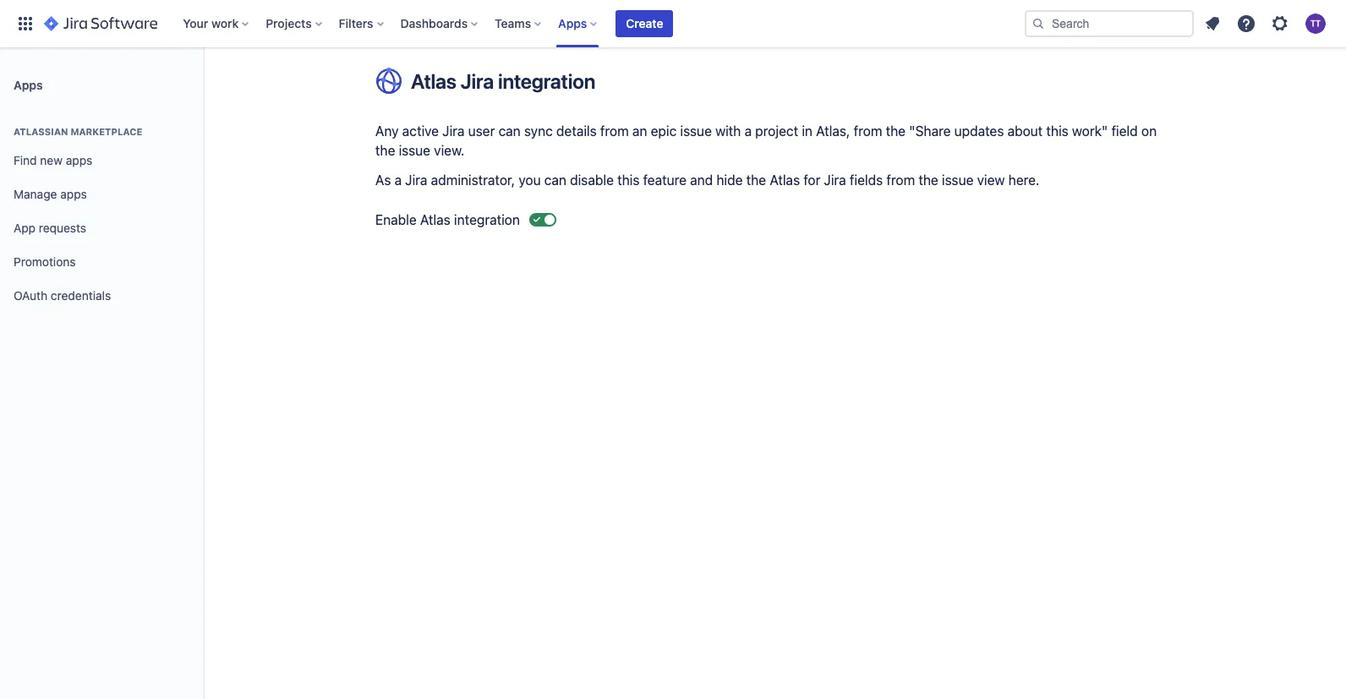 Task type: vqa. For each thing, say whether or not it's contained in the screenshot.
Link web pages and more 'icon'
no



Task type: describe. For each thing, give the bounding box(es) containing it.
manage
[[14, 187, 57, 201]]

new
[[40, 153, 63, 167]]

apps inside manage apps link
[[60, 187, 87, 201]]

create
[[626, 16, 663, 30]]

help image
[[1236, 14, 1257, 34]]

teams button
[[490, 10, 548, 37]]

Search field
[[1025, 10, 1194, 37]]

oauth credentials
[[14, 288, 111, 302]]

atlassian marketplace group
[[7, 108, 196, 318]]

dashboards button
[[395, 10, 485, 37]]

requests
[[39, 220, 86, 235]]

app
[[14, 220, 36, 235]]

search image
[[1032, 17, 1045, 30]]

notifications image
[[1202, 14, 1223, 34]]

find new apps link
[[7, 144, 196, 178]]

apps button
[[553, 10, 604, 37]]

atlassian marketplace
[[14, 126, 142, 137]]

work
[[211, 16, 239, 30]]

your profile and settings image
[[1306, 14, 1326, 34]]

0 horizontal spatial apps
[[14, 77, 43, 92]]

app requests link
[[7, 211, 196, 245]]

filters button
[[334, 10, 390, 37]]

atlassian
[[14, 126, 68, 137]]

find new apps
[[14, 153, 92, 167]]

find
[[14, 153, 37, 167]]

credentials
[[51, 288, 111, 302]]

app requests
[[14, 220, 86, 235]]

promotions link
[[7, 245, 196, 279]]



Task type: locate. For each thing, give the bounding box(es) containing it.
apps inside dropdown button
[[558, 16, 587, 30]]

filters
[[339, 16, 373, 30]]

appswitcher icon image
[[15, 14, 36, 34]]

banner containing your work
[[0, 0, 1346, 47]]

manage apps link
[[7, 178, 196, 211]]

teams
[[495, 16, 531, 30]]

settings image
[[1270, 14, 1290, 34]]

your work
[[183, 16, 239, 30]]

dashboards
[[400, 16, 468, 30]]

your work button
[[178, 10, 256, 37]]

primary element
[[10, 0, 1025, 47]]

apps right the teams dropdown button
[[558, 16, 587, 30]]

oauth
[[14, 288, 47, 302]]

apps right new
[[66, 153, 92, 167]]

jira software image
[[44, 14, 157, 34], [44, 14, 157, 34]]

0 vertical spatial apps
[[66, 153, 92, 167]]

create button
[[616, 10, 674, 37]]

manage apps
[[14, 187, 87, 201]]

apps
[[66, 153, 92, 167], [60, 187, 87, 201]]

projects
[[266, 16, 312, 30]]

sidebar navigation image
[[184, 68, 222, 101]]

projects button
[[261, 10, 329, 37]]

promotions
[[14, 254, 76, 269]]

apps
[[558, 16, 587, 30], [14, 77, 43, 92]]

0 vertical spatial apps
[[558, 16, 587, 30]]

1 vertical spatial apps
[[60, 187, 87, 201]]

apps up requests
[[60, 187, 87, 201]]

oauth credentials link
[[7, 279, 196, 313]]

1 vertical spatial apps
[[14, 77, 43, 92]]

apps inside find new apps link
[[66, 153, 92, 167]]

marketplace
[[71, 126, 142, 137]]

your
[[183, 16, 208, 30]]

banner
[[0, 0, 1346, 47]]

1 horizontal spatial apps
[[558, 16, 587, 30]]

apps up atlassian
[[14, 77, 43, 92]]



